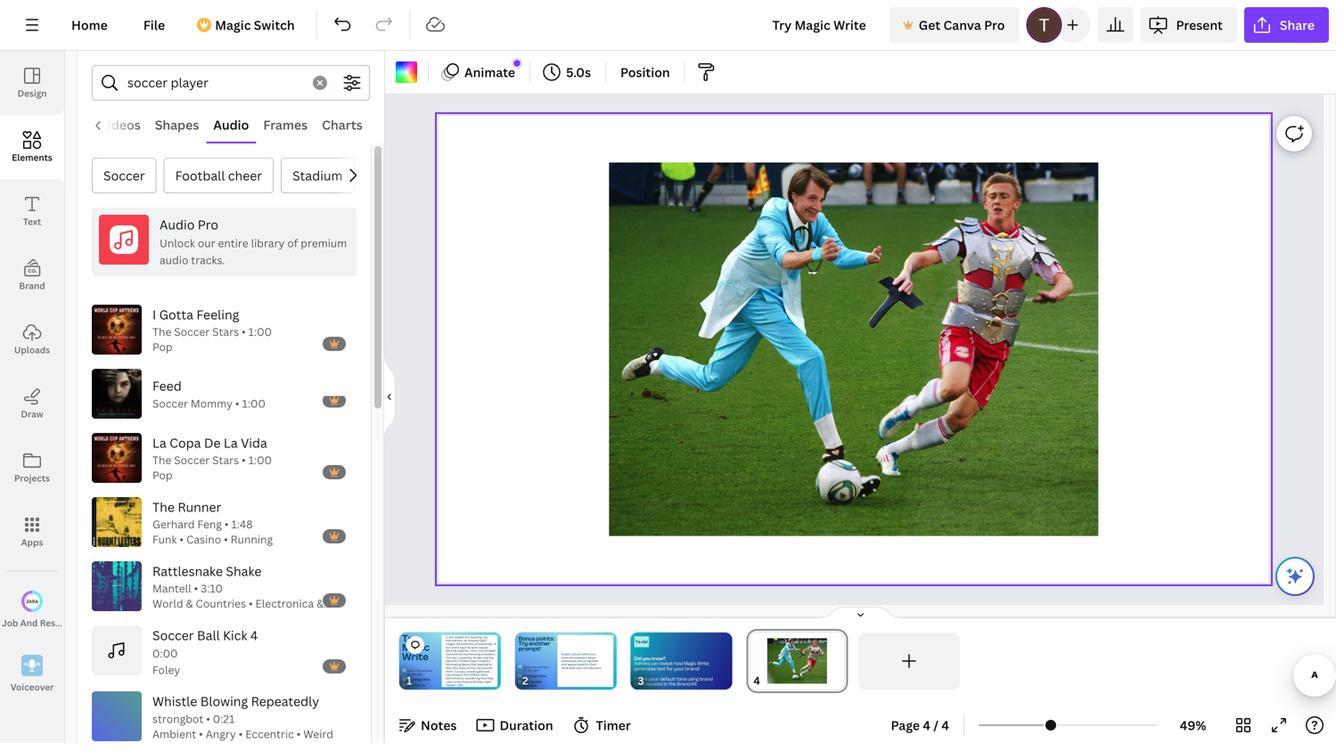 Task type: locate. For each thing, give the bounding box(es) containing it.
2 pop, 60 seconds element from the top
[[153, 453, 272, 483]]

1 la from the left
[[153, 435, 167, 452]]

1 vertical spatial their
[[590, 663, 597, 667]]

3 left rewrite
[[404, 685, 405, 687]]

animate button
[[436, 58, 523, 87]]

casino
[[186, 532, 221, 547]]

3 inside 3 click sprinkle fairy dust
[[520, 681, 521, 684]]

1 pop, 60 seconds element from the top
[[153, 325, 272, 355]]

& up glamorous
[[317, 597, 324, 611]]

• right funk
[[180, 532, 184, 547]]

hard
[[562, 667, 568, 671]]

sprinkle
[[531, 681, 542, 685]]

Search elements search field
[[128, 66, 302, 100]]

audio for audio pro unlock our entire library of premium audio tracks.
[[160, 216, 195, 233]]

1
[[520, 666, 521, 669], [404, 670, 405, 673]]

• down vida
[[242, 453, 246, 468]]

2 horizontal spatial to
[[591, 653, 594, 657]]

city up passersby.
[[483, 636, 488, 640]]

0 horizontal spatial 2
[[404, 679, 405, 682]]

for inside bonus points: try another prompt! kudos culture refers to a work environment where employees are recognized and appreciated for their hard work and contributions.
[[585, 663, 589, 667]]

repeatedly
[[251, 694, 319, 711]]

how inside did you know? admins can tweak how magic write generates text for your brand!
[[674, 661, 683, 667]]

funk, casino, running, 108 seconds element
[[153, 517, 273, 547]]

• up soccer mommy • 1:00
[[242, 325, 246, 340]]

charts button
[[315, 108, 370, 142]]

a right created
[[489, 660, 491, 664]]

select inside try magic write select the text box on the right 1 2 3 click magic write click rewrite
[[408, 669, 416, 673]]

1 horizontal spatial &
[[223, 612, 230, 626]]

on left "them."
[[408, 673, 411, 677]]

1 horizontal spatial box
[[544, 666, 548, 670]]

1 vertical spatial audio
[[160, 216, 195, 233]]

rattlesnake
[[153, 563, 223, 580]]

1 horizontal spatial 4
[[923, 717, 931, 734]]

and right the lion
[[452, 646, 457, 650]]

i gotta feeling
[[153, 306, 239, 323]]

1 vertical spatial the soccer stars • 1:00 pop
[[153, 453, 272, 483]]

1 vertical spatial 1:00
[[242, 396, 266, 411]]

magic left switch at top left
[[215, 16, 251, 33]]

city down created
[[476, 667, 481, 671]]

3 left the sprinkle
[[520, 681, 521, 684]]

vida
[[241, 435, 267, 452]]

click left came
[[408, 678, 414, 682]]

1 horizontal spatial how
[[674, 661, 683, 667]]

0 horizontal spatial to
[[454, 680, 457, 684]]

for inside did you know? admins can tweak how magic write generates text for your brand!
[[667, 666, 674, 672]]

them.
[[446, 670, 454, 674]]

your up tone
[[674, 666, 685, 672]]

gerhard
[[153, 517, 195, 532]]

to inside bonus points: try another prompt! kudos culture refers to a work environment where employees are recognized and appreciated for their hard work and contributions.
[[591, 653, 594, 657]]

on up 3 click sprinkle fairy dust
[[523, 669, 527, 673]]

your
[[674, 666, 685, 672], [649, 676, 659, 683]]

ta-da!
[[636, 640, 648, 645]]

click left dust at the bottom left of page
[[523, 681, 530, 685]]

magic up the sprinkle
[[530, 675, 538, 679]]

3 inside try magic write select the text box on the right 1 2 3 click magic write click rewrite
[[404, 685, 405, 687]]

ball
[[197, 627, 220, 644]]

la right de
[[224, 435, 238, 452]]

try
[[402, 632, 419, 645], [519, 640, 528, 648]]

to right refers
[[591, 653, 594, 657]]

1:00 for la copa de la vida
[[249, 453, 272, 468]]

1 left defy
[[404, 670, 405, 673]]

click inside 3 click sprinkle fairy dust
[[523, 681, 530, 685]]

1 vertical spatial 1
[[404, 670, 405, 673]]

pro right canva at the top right of the page
[[985, 16, 1005, 33]]

2 horizontal spatial 4
[[942, 717, 950, 734]]

0 vertical spatial audio
[[213, 116, 249, 133]]

4 right /
[[942, 717, 950, 734]]

text up rewrite
[[422, 669, 427, 673]]

0 vertical spatial 1
[[520, 666, 521, 669]]

whistle
[[153, 694, 197, 711]]

1 horizontal spatial 3
[[520, 681, 521, 684]]

ambient, angry, eccentric, weird, 21 seconds element
[[153, 712, 334, 742]]

1 horizontal spatial select
[[523, 666, 532, 670]]

created
[[477, 660, 488, 664]]

stadium button
[[281, 158, 354, 194]]

the soccer stars • 1:00 pop for de
[[153, 453, 272, 483]]

for
[[585, 663, 589, 667], [667, 666, 674, 672]]

1 pop from the top
[[153, 340, 173, 354]]

prompt!
[[519, 646, 541, 653]]

on
[[523, 669, 527, 673], [408, 673, 411, 677]]

to
[[591, 653, 594, 657], [489, 663, 492, 667], [454, 680, 457, 684]]

0 vertical spatial pop
[[153, 340, 173, 354]]

notes button
[[392, 712, 464, 740]]

2 up 3 click sprinkle fairy dust
[[520, 675, 521, 678]]

your right tweak
[[649, 676, 659, 683]]

work up hard
[[562, 656, 568, 660]]

try magic write select the text box on the right 1 2 3 click magic write click rewrite
[[402, 632, 433, 688]]

2 the soccer stars • 1:00 pop from the top
[[153, 453, 272, 483]]

chaos
[[458, 667, 467, 671]]

0 horizontal spatial city
[[476, 667, 481, 671]]

0 horizontal spatial pro
[[198, 216, 218, 233]]

4 down frantic
[[250, 627, 258, 644]]

0 vertical spatial your
[[674, 666, 685, 672]]

to right seemed
[[489, 663, 492, 667]]

0 horizontal spatial &
[[186, 597, 193, 611]]

0 vertical spatial stars
[[212, 325, 239, 340]]

la copa de la vida
[[153, 435, 267, 452]]

soccer down dance
[[153, 627, 194, 644]]

1 horizontal spatial brand
[[677, 681, 691, 688]]

eccentric
[[245, 727, 294, 742]]

stars down feeling
[[212, 325, 239, 340]]

0 horizontal spatial 3
[[404, 685, 405, 687]]

get canva pro button
[[890, 7, 1020, 43]]

brand up uploads button
[[19, 280, 45, 292]]

of right the library
[[287, 236, 298, 251]]

click up 3 click sprinkle fairy dust
[[523, 675, 530, 679]]

right up the sprinkle
[[533, 669, 539, 673]]

4 for /
[[942, 717, 950, 734]]

performance,
[[446, 677, 465, 681]]

1 vertical spatial brand
[[677, 681, 691, 688]]

0 horizontal spatial box
[[428, 669, 433, 673]]

try left another
[[519, 640, 528, 648]]

pop down copa
[[153, 468, 173, 483]]

pop, 60 seconds element
[[153, 325, 272, 355], [153, 453, 272, 483]]

admins
[[634, 661, 651, 667]]

pop, 60 seconds element for de
[[153, 453, 272, 483]]

audio tracks.
[[160, 253, 225, 268]]

world & countries, electronica & dance, busy & frantic, glamorous, 190 seconds element
[[153, 582, 342, 626]]

box
[[544, 666, 548, 670], [428, 669, 433, 673]]

0 horizontal spatial your
[[649, 676, 659, 683]]

0 horizontal spatial select
[[408, 669, 416, 673]]

around
[[482, 667, 492, 671]]

0 horizontal spatial la
[[153, 435, 167, 452]]

lion's
[[452, 656, 459, 660]]

pop for la
[[153, 468, 173, 483]]

duo's
[[481, 673, 488, 677]]

1 horizontal spatial on
[[523, 669, 527, 673]]

another
[[529, 640, 551, 648]]

1:00 for i gotta feeling
[[249, 325, 272, 340]]

you
[[643, 656, 651, 662]]

the soccer stars • 1:00 pop down feeling
[[153, 325, 272, 354]]

for up default
[[667, 666, 674, 672]]

magic
[[215, 16, 251, 33], [402, 641, 430, 654], [684, 661, 697, 667], [530, 675, 538, 679], [415, 678, 423, 682]]

0 horizontal spatial right
[[417, 673, 423, 677]]

how right tweak
[[674, 661, 683, 667]]

• left 3:10
[[194, 582, 198, 596]]

0 vertical spatial their
[[471, 649, 478, 653]]

a left squirrel
[[458, 646, 459, 650]]

select up rewrite
[[408, 669, 416, 673]]

0 vertical spatial to
[[591, 653, 594, 657]]

entire
[[218, 236, 248, 251]]

to left the be
[[454, 680, 457, 684]]

select
[[523, 666, 532, 670], [408, 669, 416, 673]]

1 vertical spatial how
[[481, 677, 487, 681]]

shake
[[226, 563, 262, 580]]

0 vertical spatial brand
[[19, 280, 45, 292]]

1 horizontal spatial their
[[590, 663, 597, 667]]

coordinated
[[479, 649, 496, 653]]

soccer down copa
[[174, 453, 210, 468]]

3:10
[[201, 582, 223, 596]]

mommy
[[191, 396, 233, 411]]

1 vertical spatial to
[[489, 663, 492, 667]]

1 horizontal spatial right
[[533, 669, 539, 673]]

duration button
[[471, 712, 561, 740]]

1 horizontal spatial city
[[483, 636, 488, 640]]

bustling
[[471, 636, 482, 640]]

a
[[469, 636, 470, 640], [458, 646, 459, 650], [594, 653, 596, 657], [489, 660, 491, 664]]

at
[[460, 673, 463, 677]]

their down where
[[590, 663, 597, 667]]

are
[[578, 660, 582, 664]]

1 the soccer stars • 1:00 pop from the top
[[153, 325, 272, 354]]

animate
[[465, 64, 516, 81]]

the soccer stars • 1:00 pop for feeling
[[153, 325, 272, 354]]

the soccer stars • 1:00 pop
[[153, 325, 272, 354], [153, 453, 272, 483]]

1 vertical spatial pro
[[198, 216, 218, 233]]

1 horizontal spatial for
[[667, 666, 674, 672]]

text inside the select the text box on the right 1 2 click magic write
[[538, 666, 543, 670]]

right inside the select the text box on the right 1 2 click magic write
[[533, 669, 539, 673]]

1 vertical spatial stars
[[212, 453, 239, 468]]

i
[[153, 306, 156, 323]]

and down are
[[576, 667, 582, 671]]

la left copa
[[153, 435, 167, 452]]

0:00 foley
[[153, 647, 180, 678]]

audio down search elements search box at the left top
[[213, 116, 249, 133]]

audio inside audio pro unlock our entire library of premium audio tracks.
[[160, 216, 195, 233]]

2 vertical spatial to
[[454, 680, 457, 684]]

right up rewrite
[[417, 673, 423, 677]]

runner
[[178, 499, 222, 516]]

0 horizontal spatial 4
[[250, 627, 258, 644]]

pop down i
[[153, 340, 173, 354]]

box left defy
[[428, 669, 433, 673]]

mantell
[[153, 582, 191, 596]]

2 horizontal spatial text
[[657, 666, 666, 672]]

0:00
[[153, 647, 178, 661]]

audio inside button
[[213, 116, 249, 133]]

1 horizontal spatial 1
[[520, 666, 521, 669]]

soccer for soccer
[[103, 167, 145, 184]]

magic up using
[[684, 661, 697, 667]]

• down electronica
[[271, 612, 275, 626]]

kick
[[223, 627, 247, 644]]

2 stars from the top
[[212, 453, 239, 468]]

1 vertical spatial work
[[569, 667, 576, 671]]

2 vertical spatial 1:00
[[249, 453, 272, 468]]

/
[[934, 717, 939, 734]]

1 vertical spatial city
[[476, 667, 481, 671]]

1 horizontal spatial text
[[538, 666, 543, 670]]

in the middle of a bustling city intersection, an unusual sight caught the attention of passersby. a lion and a squirrel were square dancing together, their coordinated movements mesmerizing onlookers. the lion's powerful strides and the squirrel's nimble hops created a fascinating dance that seemed to defy the chaos of the city around them. curious crowds gathered, marveling at the unlikely duo's performance, wondering how they came to be there and what might happen next.
[[446, 636, 496, 688]]

next.
[[457, 684, 464, 688]]

countries
[[196, 597, 246, 611]]

soccer
[[103, 167, 145, 184], [174, 325, 210, 340], [153, 396, 188, 411], [174, 453, 210, 468], [153, 627, 194, 644]]

squirrel
[[460, 646, 471, 650]]

select up 3 click sprinkle fairy dust
[[523, 666, 532, 670]]

strides
[[473, 656, 483, 660]]

text up the sprinkle
[[538, 666, 543, 670]]

uploads
[[14, 344, 50, 356]]

1 vertical spatial pop
[[153, 468, 173, 483]]

2 horizontal spatial &
[[317, 597, 324, 611]]

0 horizontal spatial their
[[471, 649, 478, 653]]

work right hard
[[569, 667, 576, 671]]

the soccer stars • 1:00 pop down de
[[153, 453, 272, 483]]

your inside tweak your default tone using brand voice located in the brand kit
[[649, 676, 659, 683]]

timer
[[596, 717, 631, 734]]

0 horizontal spatial how
[[481, 677, 487, 681]]

of
[[287, 236, 298, 251], [465, 636, 468, 640], [475, 643, 478, 647], [467, 667, 470, 671]]

city
[[483, 636, 488, 640], [476, 667, 481, 671]]

pop, 60 seconds element down de
[[153, 453, 272, 483]]

1 stars from the top
[[212, 325, 239, 340]]

try left in
[[402, 632, 419, 645]]

0 horizontal spatial audio
[[160, 216, 195, 233]]

box left hard
[[544, 666, 548, 670]]

audio pro unlock our entire library of premium audio tracks.
[[160, 216, 347, 268]]

pro inside button
[[985, 16, 1005, 33]]

voice
[[634, 681, 646, 688]]

a up recognized
[[594, 653, 596, 657]]

know?
[[652, 656, 666, 662]]

tweak your default tone using brand voice located in the brand kit
[[634, 676, 713, 688]]

0 vertical spatial how
[[674, 661, 683, 667]]

job and resume ai button
[[0, 579, 85, 643]]

for right are
[[585, 663, 589, 667]]

2 pop from the top
[[153, 468, 173, 483]]

the left lion's
[[446, 656, 451, 660]]

0 horizontal spatial try
[[402, 632, 419, 645]]

page 4 / 4 button
[[884, 712, 957, 740]]

might
[[484, 680, 492, 684]]

• right angry at left bottom
[[239, 727, 243, 742]]

their up strides
[[471, 649, 478, 653]]

1 horizontal spatial la
[[224, 435, 238, 452]]

1:00 up soccer mommy • 1:00
[[249, 325, 272, 340]]

1:00 up vida
[[242, 396, 266, 411]]

3 click sprinkle fairy dust
[[520, 681, 542, 688]]

text
[[538, 666, 543, 670], [657, 666, 666, 672], [422, 669, 427, 673]]

1 vertical spatial 2
[[404, 679, 405, 682]]

pro up our
[[198, 216, 218, 233]]

1 horizontal spatial your
[[674, 666, 685, 672]]

0 horizontal spatial brand
[[19, 280, 45, 292]]

1 vertical spatial your
[[649, 676, 659, 683]]

audio up unlock
[[160, 216, 195, 233]]

4 left /
[[923, 717, 931, 734]]

side panel tab list
[[0, 51, 85, 707]]

elements button
[[0, 115, 64, 179]]

0 vertical spatial pro
[[985, 16, 1005, 33]]

0 vertical spatial the soccer stars • 1:00 pop
[[153, 325, 272, 354]]

0 vertical spatial pop, 60 seconds element
[[153, 325, 272, 355]]

1:00 down vida
[[249, 453, 272, 468]]

0 horizontal spatial on
[[408, 673, 411, 677]]

1 horizontal spatial pro
[[985, 16, 1005, 33]]

audio
[[213, 116, 249, 133], [160, 216, 195, 233]]

0 horizontal spatial text
[[422, 669, 427, 673]]

4 for kick
[[250, 627, 258, 644]]

Page title text field
[[768, 672, 775, 690]]

magic inside magic switch button
[[215, 16, 251, 33]]

0 vertical spatial 1:00
[[249, 325, 272, 340]]

design button
[[0, 51, 64, 115]]

1 horizontal spatial try
[[519, 640, 528, 648]]

0 horizontal spatial for
[[585, 663, 589, 667]]

in
[[664, 681, 668, 688]]

in
[[446, 636, 449, 640]]

1 horizontal spatial 2
[[520, 675, 521, 678]]

2 left came
[[404, 679, 405, 682]]

select inside the select the text box on the right 1 2 click magic write
[[523, 666, 532, 670]]

& down countries
[[223, 612, 230, 626]]

brand inside tweak your default tone using brand voice located in the brand kit
[[677, 681, 691, 688]]

0 horizontal spatial 1
[[404, 670, 405, 673]]

1 up 3 click sprinkle fairy dust
[[520, 666, 521, 669]]

& right world
[[186, 597, 193, 611]]

a right an
[[469, 636, 470, 640]]

soccer ball kick 4
[[153, 627, 258, 644]]

1 horizontal spatial audio
[[213, 116, 249, 133]]

0 vertical spatial 2
[[520, 675, 521, 678]]

what
[[476, 680, 483, 684]]

• up frantic
[[249, 597, 253, 611]]

file
[[143, 16, 165, 33]]

1 vertical spatial pop, 60 seconds element
[[153, 453, 272, 483]]

brand left the kit at bottom right
[[677, 681, 691, 688]]

text down know?
[[657, 666, 666, 672]]

soccer down videos button
[[103, 167, 145, 184]]

pop, 60 seconds element down feeling
[[153, 325, 272, 355]]

soccer inside button
[[103, 167, 145, 184]]

stars down de
[[212, 453, 239, 468]]



Task type: vqa. For each thing, say whether or not it's contained in the screenshot.
Audio Pro Unlock our entire library of premium audio tracks.'s Audio
yes



Task type: describe. For each thing, give the bounding box(es) containing it.
magic up rewrite
[[415, 678, 423, 682]]

get
[[919, 16, 941, 33]]

curious
[[455, 670, 465, 674]]

soccer for soccer mommy • 1:00
[[153, 396, 188, 411]]

culture
[[571, 653, 581, 657]]

of inside audio pro unlock our entire library of premium audio tracks.
[[287, 236, 298, 251]]

movements
[[446, 653, 462, 657]]

glamorous
[[278, 612, 334, 626]]

stars for feeling
[[212, 325, 239, 340]]

box inside the select the text box on the right 1 2 click magic write
[[544, 666, 548, 670]]

whistle blowing repeatedly strongbot • 0:21 ambient • angry • eccentric • weird
[[153, 694, 334, 742]]

squirrel's
[[446, 660, 459, 664]]

football
[[175, 167, 225, 184]]

2 la from the left
[[224, 435, 238, 452]]

and down kudos on the bottom of page
[[562, 663, 567, 667]]

magic left the lion
[[402, 641, 430, 654]]

pro inside audio pro unlock our entire library of premium audio tracks.
[[198, 216, 218, 233]]

tweak
[[661, 661, 673, 667]]

write inside did you know? admins can tweak how magic write generates text for your brand!
[[698, 661, 709, 667]]

da!
[[642, 640, 648, 645]]

brand
[[700, 676, 713, 683]]

new image
[[514, 60, 521, 67]]

notes
[[421, 717, 457, 734]]

draw button
[[0, 372, 64, 436]]

audio for audio
[[213, 116, 249, 133]]

main menu bar
[[0, 0, 1337, 51]]

nimble
[[460, 660, 469, 664]]

resume
[[40, 617, 74, 629]]

#ffffff image
[[396, 62, 417, 83]]

49% button
[[1165, 712, 1223, 740]]

2 inside the select the text box on the right 1 2 click magic write
[[520, 675, 521, 678]]

using
[[688, 676, 699, 683]]

their inside in the middle of a bustling city intersection, an unusual sight caught the attention of passersby. a lion and a squirrel were square dancing together, their coordinated movements mesmerizing onlookers. the lion's powerful strides and the squirrel's nimble hops created a fascinating dance that seemed to defy the chaos of the city around them. curious crowds gathered, marveling at the unlikely duo's performance, wondering how they came to be there and what might happen next.
[[471, 649, 478, 653]]

happen
[[446, 684, 457, 688]]

0 vertical spatial city
[[483, 636, 488, 640]]

• right the mommy at the bottom left of the page
[[235, 396, 239, 411]]

where
[[588, 656, 596, 660]]

a inside bonus points: try another prompt! kudos culture refers to a work environment where employees are recognized and appreciated for their hard work and contributions.
[[594, 653, 596, 657]]

foley, 0 seconds element
[[153, 646, 180, 678]]

de
[[204, 435, 221, 452]]

file button
[[129, 7, 179, 43]]

pop, 60 seconds element for feeling
[[153, 325, 272, 355]]

the inside tweak your default tone using brand voice located in the brand kit
[[669, 681, 676, 688]]

recognized
[[583, 660, 598, 664]]

ai
[[76, 617, 85, 629]]

magic switch
[[215, 16, 295, 33]]

how inside in the middle of a bustling city intersection, an unusual sight caught the attention of passersby. a lion and a squirrel were square dancing together, their coordinated movements mesmerizing onlookers. the lion's powerful strides and the squirrel's nimble hops created a fascinating dance that seemed to defy the chaos of the city around them. curious crowds gathered, marveling at the unlikely duo's performance, wondering how they came to be there and what might happen next.
[[481, 677, 487, 681]]

appreciated
[[568, 663, 585, 667]]

of down bustling
[[475, 643, 478, 647]]

rattlesnake shake
[[153, 563, 262, 580]]

came
[[446, 680, 453, 684]]

ambient
[[153, 727, 196, 742]]

your inside did you know? admins can tweak how magic write generates text for your brand!
[[674, 666, 685, 672]]

home
[[71, 16, 108, 33]]

busy
[[195, 612, 220, 626]]

49%
[[1181, 717, 1207, 734]]

of right middle
[[465, 636, 468, 640]]

text button
[[0, 179, 64, 243]]

Design title text field
[[759, 7, 883, 43]]

hide pages image
[[818, 606, 904, 621]]

the inside in the middle of a bustling city intersection, an unusual sight caught the attention of passersby. a lion and a squirrel were square dancing together, their coordinated movements mesmerizing onlookers. the lion's powerful strides and the squirrel's nimble hops created a fascinating dance that seemed to defy the chaos of the city around them. curious crowds gathered, marveling at the unlikely duo's performance, wondering how they came to be there and what might happen next.
[[446, 656, 451, 660]]

videos button
[[92, 108, 148, 142]]

home link
[[57, 7, 122, 43]]

page 4 image
[[747, 633, 848, 690]]

• left busy
[[188, 612, 192, 626]]

passersby.
[[479, 643, 494, 647]]

electronica
[[256, 597, 314, 611]]

box inside try magic write select the text box on the right 1 2 3 click magic write click rewrite
[[428, 669, 433, 673]]

frames button
[[256, 108, 315, 142]]

default
[[660, 676, 676, 683]]

stars for de
[[212, 453, 239, 468]]

lion
[[446, 646, 451, 650]]

hide image
[[384, 355, 396, 440]]

0 vertical spatial work
[[562, 656, 568, 660]]

the up gerhard
[[153, 499, 175, 516]]

the down i
[[153, 325, 172, 340]]

gerhard feng • 1:48 funk • casino • running
[[153, 517, 273, 547]]

right inside try magic write select the text box on the right 1 2 3 click magic write click rewrite
[[417, 673, 423, 677]]

soccer mommy • 1:00
[[153, 396, 266, 411]]

click left rewrite
[[407, 684, 414, 688]]

2 inside try magic write select the text box on the right 1 2 3 click magic write click rewrite
[[404, 679, 405, 682]]

canva assistant image
[[1285, 566, 1307, 588]]

funk
[[153, 532, 177, 547]]

• left "1:48"
[[225, 517, 229, 532]]

an
[[464, 639, 468, 643]]

unlock
[[160, 236, 195, 251]]

a
[[494, 643, 496, 647]]

• left "weird"
[[297, 727, 301, 742]]

• right the casino
[[224, 532, 228, 547]]

blowing
[[200, 694, 248, 711]]

magic inside did you know? admins can tweak how magic write generates text for your brand!
[[684, 661, 697, 667]]

kit
[[692, 681, 698, 688]]

duration
[[500, 717, 554, 734]]

did you know? admins can tweak how magic write generates text for your brand!
[[634, 656, 709, 672]]

world
[[153, 597, 183, 611]]

shapes button
[[148, 108, 206, 142]]

soccer down i gotta feeling
[[174, 325, 210, 340]]

soccer for soccer ball kick 4
[[153, 627, 194, 644]]

fairy
[[523, 684, 530, 688]]

seemed
[[478, 663, 489, 667]]

employees
[[562, 660, 577, 664]]

environment
[[569, 656, 587, 660]]

unlikely
[[469, 673, 480, 677]]

their inside bonus points: try another prompt! kudos culture refers to a work environment where employees are recognized and appreciated for their hard work and contributions.
[[590, 663, 597, 667]]

on inside try magic write select the text box on the right 1 2 3 click magic write click rewrite
[[408, 673, 411, 677]]

and down coordinated
[[483, 656, 489, 660]]

1 horizontal spatial to
[[489, 663, 492, 667]]

text inside try magic write select the text box on the right 1 2 3 click magic write click rewrite
[[422, 669, 427, 673]]

strongbot
[[153, 712, 204, 727]]

1 inside the select the text box on the right 1 2 click magic write
[[520, 666, 521, 669]]

projects
[[14, 473, 50, 485]]

design
[[17, 87, 47, 99]]

dance
[[462, 663, 470, 667]]

mantell • 3:10 world & countries • electronica & dance • busy & frantic • glamorous
[[153, 582, 334, 626]]

our
[[198, 236, 215, 251]]

of right chaos at the bottom of the page
[[467, 667, 470, 671]]

magic inside the select the text box on the right 1 2 click magic write
[[530, 675, 538, 679]]

apps
[[21, 537, 43, 549]]

brand inside button
[[19, 280, 45, 292]]

present
[[1177, 16, 1223, 33]]

crowds
[[466, 670, 476, 674]]

on inside the select the text box on the right 1 2 click magic write
[[523, 669, 527, 673]]

try inside try magic write select the text box on the right 1 2 3 click magic write click rewrite
[[402, 632, 419, 645]]

feed
[[153, 378, 182, 395]]

copa
[[170, 435, 201, 452]]

click inside the select the text box on the right 1 2 click magic write
[[523, 675, 530, 679]]

• left angry at left bottom
[[199, 727, 203, 742]]

• left 0:21
[[206, 712, 210, 727]]

pop for i
[[153, 340, 173, 354]]

located
[[647, 681, 663, 688]]

1 inside try magic write select the text box on the right 1 2 3 click magic write click rewrite
[[404, 670, 405, 673]]

share
[[1281, 16, 1315, 33]]

the down copa
[[153, 453, 172, 468]]

together,
[[458, 649, 471, 653]]

weird
[[304, 727, 334, 742]]

draw
[[21, 408, 43, 420]]

text
[[23, 216, 41, 228]]

write inside the select the text box on the right 1 2 click magic write
[[539, 675, 546, 679]]

try inside bonus points: try another prompt! kudos culture refers to a work environment where employees are recognized and appreciated for their hard work and contributions.
[[519, 640, 528, 648]]

and left what
[[470, 680, 476, 684]]

kudos
[[562, 653, 570, 657]]

powerful
[[460, 656, 472, 660]]

dust
[[530, 684, 537, 688]]

soccer button
[[92, 158, 157, 194]]

page 4 / 4
[[891, 717, 950, 734]]

marveling
[[446, 673, 460, 677]]

text inside did you know? admins can tweak how magic write generates text for your brand!
[[657, 666, 666, 672]]

1:48
[[231, 517, 253, 532]]



